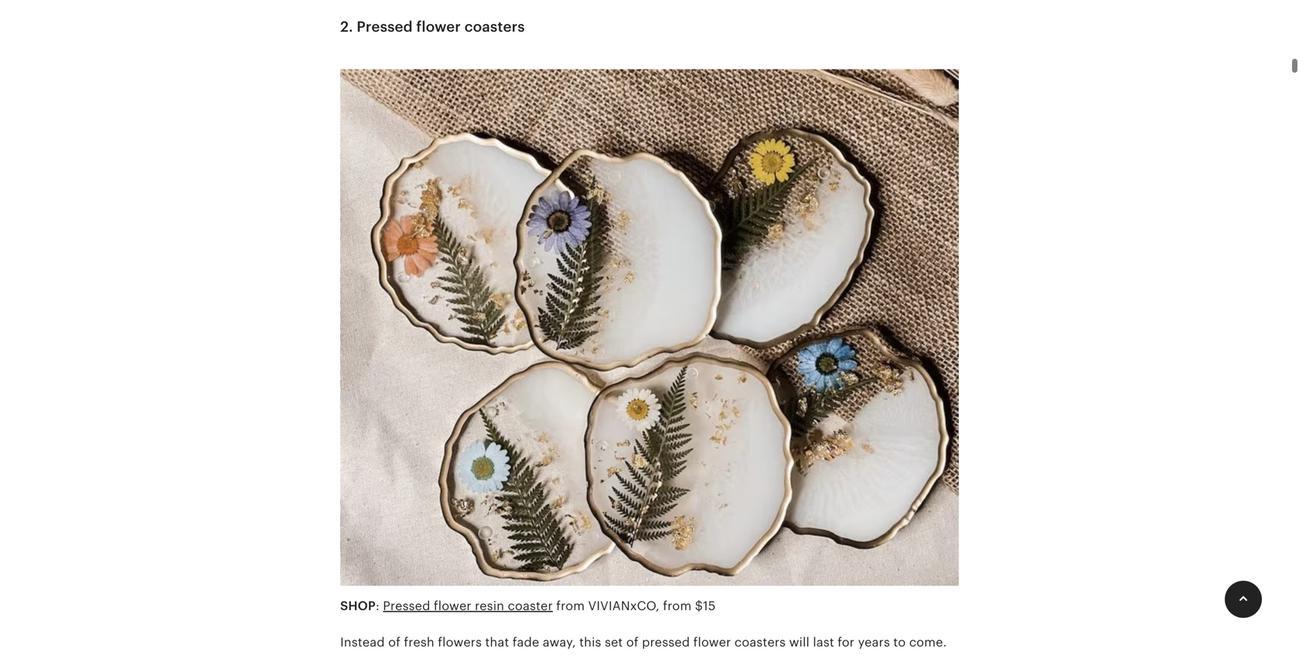 Task type: vqa. For each thing, say whether or not it's contained in the screenshot.
'for' corresponding to "Gifts for Sister" link
no



Task type: describe. For each thing, give the bounding box(es) containing it.
0 vertical spatial flower
[[417, 19, 461, 35]]

0 vertical spatial coasters
[[465, 19, 525, 35]]

floral coasters from etsy image
[[340, 60, 959, 596]]

:
[[376, 599, 380, 613]]

to
[[894, 636, 906, 650]]

set
[[605, 636, 623, 650]]

$15
[[695, 599, 716, 613]]

years
[[858, 636, 890, 650]]

coasters inside instead of fresh flowers that fade away, this set of pressed flower coasters will last for years to come.
[[735, 636, 786, 650]]

2.
[[340, 19, 353, 35]]

shop
[[340, 599, 376, 613]]

2. pressed flower coasters
[[340, 19, 525, 35]]

2 of from the left
[[627, 636, 639, 650]]

fade
[[513, 636, 540, 650]]

shop : pressed flower resin coaster from  vivianxco, from $15
[[340, 599, 716, 613]]

vivianxco,
[[588, 599, 660, 613]]

instead
[[340, 636, 385, 650]]

coaster
[[508, 599, 553, 613]]

come.
[[910, 636, 947, 650]]

2 from from the left
[[663, 599, 692, 613]]

last
[[813, 636, 835, 650]]

flower inside instead of fresh flowers that fade away, this set of pressed flower coasters will last for years to come.
[[694, 636, 731, 650]]

1 from from the left
[[557, 599, 585, 613]]



Task type: locate. For each thing, give the bounding box(es) containing it.
coasters
[[465, 19, 525, 35], [735, 636, 786, 650]]

1 vertical spatial coasters
[[735, 636, 786, 650]]

2 vertical spatial flower
[[694, 636, 731, 650]]

this
[[580, 636, 602, 650]]

of right set
[[627, 636, 639, 650]]

1 horizontal spatial of
[[627, 636, 639, 650]]

1 horizontal spatial from
[[663, 599, 692, 613]]

of
[[388, 636, 401, 650], [627, 636, 639, 650]]

from
[[557, 599, 585, 613], [663, 599, 692, 613]]

1 vertical spatial pressed
[[383, 599, 430, 613]]

flowers
[[438, 636, 482, 650]]

resin
[[475, 599, 505, 613]]

that
[[485, 636, 509, 650]]

pressed flower resin coaster link
[[383, 599, 553, 613]]

fresh
[[404, 636, 435, 650]]

pressed
[[357, 19, 413, 35], [383, 599, 430, 613]]

pressed
[[642, 636, 690, 650]]

from left $15
[[663, 599, 692, 613]]

pressed right :
[[383, 599, 430, 613]]

will
[[790, 636, 810, 650]]

1 of from the left
[[388, 636, 401, 650]]

1 horizontal spatial coasters
[[735, 636, 786, 650]]

0 horizontal spatial coasters
[[465, 19, 525, 35]]

0 vertical spatial pressed
[[357, 19, 413, 35]]

1 vertical spatial flower
[[434, 599, 472, 613]]

0 horizontal spatial of
[[388, 636, 401, 650]]

of left fresh
[[388, 636, 401, 650]]

away,
[[543, 636, 576, 650]]

for
[[838, 636, 855, 650]]

flower
[[417, 19, 461, 35], [434, 599, 472, 613], [694, 636, 731, 650]]

from up away,
[[557, 599, 585, 613]]

0 horizontal spatial from
[[557, 599, 585, 613]]

pressed right 2.
[[357, 19, 413, 35]]

instead of fresh flowers that fade away, this set of pressed flower coasters will last for years to come.
[[340, 636, 947, 655]]



